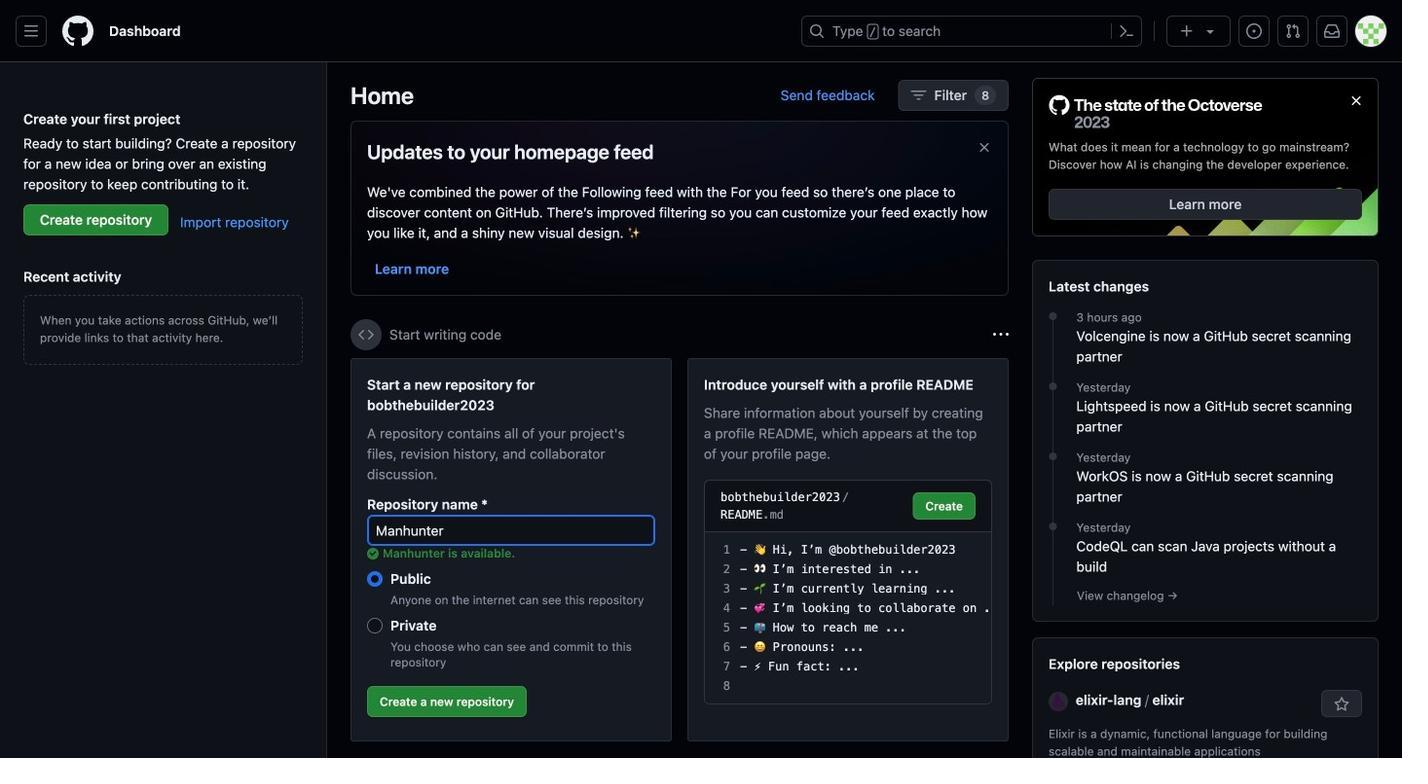 Task type: vqa. For each thing, say whether or not it's contained in the screenshot.
Discovery suggestions list box
no



Task type: describe. For each thing, give the bounding box(es) containing it.
2 dot fill image from the top
[[1046, 379, 1061, 395]]

star this repository image
[[1334, 697, 1350, 713]]

1 dot fill image from the top
[[1046, 309, 1061, 324]]

start a new repository element
[[351, 358, 672, 742]]

@elixir-lang profile image
[[1049, 692, 1068, 712]]

dot fill image
[[1046, 519, 1061, 535]]

homepage image
[[62, 16, 94, 47]]

check circle fill image
[[367, 548, 379, 560]]

explore element
[[1032, 78, 1379, 759]]

why am i seeing this? image
[[993, 327, 1009, 343]]

none radio inside "start a new repository" element
[[367, 618, 383, 634]]

command palette image
[[1119, 23, 1135, 39]]



Task type: locate. For each thing, give the bounding box(es) containing it.
plus image
[[1179, 23, 1195, 39]]

None submit
[[913, 493, 976, 520]]

code image
[[358, 327, 374, 343]]

introduce yourself with a profile readme element
[[688, 358, 1009, 742]]

dot fill image
[[1046, 309, 1061, 324], [1046, 379, 1061, 395], [1046, 449, 1061, 465]]

notifications image
[[1325, 23, 1340, 39]]

git pull request image
[[1286, 23, 1301, 39]]

3 dot fill image from the top
[[1046, 449, 1061, 465]]

issue opened image
[[1247, 23, 1262, 39]]

explore repositories navigation
[[1032, 638, 1379, 759]]

None radio
[[367, 618, 383, 634]]

none radio inside "start a new repository" element
[[367, 572, 383, 587]]

0 vertical spatial dot fill image
[[1046, 309, 1061, 324]]

2 vertical spatial dot fill image
[[1046, 449, 1061, 465]]

name your new repository... text field
[[367, 515, 655, 546]]

1 vertical spatial dot fill image
[[1046, 379, 1061, 395]]

close image
[[1349, 93, 1365, 109]]

github logo image
[[1049, 94, 1263, 131]]

None radio
[[367, 572, 383, 587]]

filter image
[[911, 88, 927, 103]]

none submit inside introduce yourself with a profile readme element
[[913, 493, 976, 520]]

x image
[[977, 140, 992, 155]]

triangle down image
[[1203, 23, 1218, 39]]



